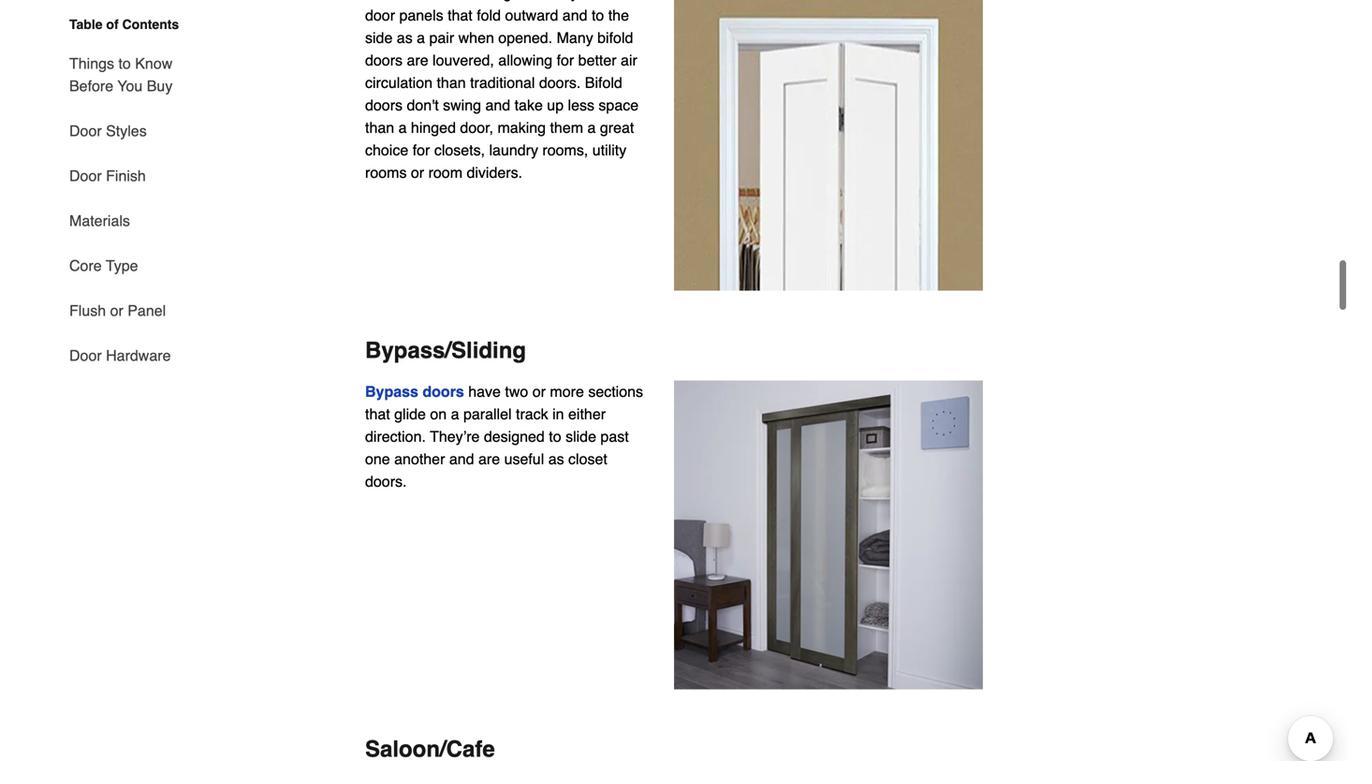 Task type: locate. For each thing, give the bounding box(es) containing it.
a right "on"
[[451, 406, 460, 423]]

a down the less
[[588, 119, 596, 136]]

1 horizontal spatial as
[[549, 450, 565, 468]]

0 vertical spatial than
[[437, 74, 466, 91]]

doors up "on"
[[423, 383, 464, 400]]

choice
[[365, 141, 409, 159]]

for down many
[[557, 51, 574, 69]]

that
[[448, 6, 473, 24], [365, 406, 390, 423]]

doors. up up
[[539, 74, 581, 91]]

door for door styles
[[69, 122, 102, 140]]

doors. inside are hinged with symmetrical door panels that fold outward and to the side as a pair when opened. many bifold doors are louvered, allowing for better air circulation than traditional doors. bifold doors don't swing and take up less space than a hinged door, making them a great choice for closets, laundry rooms, utility rooms or room dividers.
[[539, 74, 581, 91]]

parallel
[[464, 406, 512, 423]]

better
[[579, 51, 617, 69]]

finish
[[106, 167, 146, 185]]

0 horizontal spatial to
[[118, 55, 131, 72]]

that up when
[[448, 6, 473, 24]]

traditional
[[470, 74, 535, 91]]

panels
[[400, 6, 444, 24]]

1 horizontal spatial doors.
[[539, 74, 581, 91]]

as left closet
[[549, 450, 565, 468]]

or right flush
[[110, 302, 123, 319]]

or
[[411, 164, 424, 181], [110, 302, 123, 319], [533, 383, 546, 400]]

1 horizontal spatial that
[[448, 6, 473, 24]]

of
[[106, 17, 119, 32]]

0 vertical spatial as
[[397, 29, 413, 46]]

doors down side on the left top of the page
[[365, 51, 403, 69]]

1 horizontal spatial hinged
[[484, 0, 529, 1]]

than up "swing"
[[437, 74, 466, 91]]

0 horizontal spatial that
[[365, 406, 390, 423]]

0 vertical spatial hinged
[[484, 0, 529, 1]]

slide
[[566, 428, 597, 445]]

1 vertical spatial doors
[[365, 96, 403, 114]]

white bifold doors. image
[[674, 0, 984, 291]]

2 vertical spatial are
[[479, 450, 500, 468]]

a bedroom with a nightstand, a lamp and a frosted glass sliding closet door with a wood frame. image
[[674, 381, 984, 690]]

swing
[[443, 96, 482, 114]]

0 horizontal spatial for
[[413, 141, 430, 159]]

to inside have two or more sections that glide on a parallel track in either direction. they're designed to slide past one another and are useful as closet doors.
[[549, 428, 562, 445]]

in
[[553, 406, 564, 423]]

and inside have two or more sections that glide on a parallel track in either direction. they're designed to slide past one another and are useful as closet doors.
[[450, 450, 475, 468]]

buy
[[147, 77, 173, 95]]

designed
[[484, 428, 545, 445]]

know
[[135, 55, 173, 72]]

0 horizontal spatial than
[[365, 119, 395, 136]]

hinged down don't
[[411, 119, 456, 136]]

for
[[557, 51, 574, 69], [413, 141, 430, 159]]

2 vertical spatial doors
[[423, 383, 464, 400]]

as right side on the left top of the page
[[397, 29, 413, 46]]

door left styles
[[69, 122, 102, 140]]

hinged up fold
[[484, 0, 529, 1]]

bypass doors
[[365, 383, 464, 400]]

doors. down one
[[365, 473, 407, 490]]

door left finish
[[69, 167, 102, 185]]

or right two
[[533, 383, 546, 400]]

are down designed
[[479, 450, 500, 468]]

for up room
[[413, 141, 430, 159]]

and
[[563, 6, 588, 24], [486, 96, 511, 114], [450, 450, 475, 468]]

door hardware link
[[69, 333, 171, 367]]

1 horizontal spatial for
[[557, 51, 574, 69]]

1 horizontal spatial and
[[486, 96, 511, 114]]

0 vertical spatial or
[[411, 164, 424, 181]]

1 horizontal spatial than
[[437, 74, 466, 91]]

0 horizontal spatial and
[[450, 450, 475, 468]]

or inside are hinged with symmetrical door panels that fold outward and to the side as a pair when opened. many bifold doors are louvered, allowing for better air circulation than traditional doors. bifold doors don't swing and take up less space than a hinged door, making them a great choice for closets, laundry rooms, utility rooms or room dividers.
[[411, 164, 424, 181]]

a up choice
[[399, 119, 407, 136]]

less
[[568, 96, 595, 114]]

0 horizontal spatial as
[[397, 29, 413, 46]]

1 vertical spatial door
[[69, 167, 102, 185]]

bypass/sliding
[[365, 338, 527, 363]]

door down flush
[[69, 347, 102, 364]]

air
[[621, 51, 638, 69]]

a
[[417, 29, 425, 46], [399, 119, 407, 136], [588, 119, 596, 136], [451, 406, 460, 423]]

than up choice
[[365, 119, 395, 136]]

making
[[498, 119, 546, 136]]

0 vertical spatial for
[[557, 51, 574, 69]]

door for door finish
[[69, 167, 102, 185]]

0 vertical spatial doors
[[365, 51, 403, 69]]

2 door from the top
[[69, 167, 102, 185]]

doors
[[365, 51, 403, 69], [365, 96, 403, 114], [423, 383, 464, 400]]

0 vertical spatial to
[[592, 6, 604, 24]]

1 vertical spatial and
[[486, 96, 511, 114]]

symmetrical
[[564, 0, 644, 1]]

1 door from the top
[[69, 122, 102, 140]]

0 horizontal spatial or
[[110, 302, 123, 319]]

or left room
[[411, 164, 424, 181]]

1 vertical spatial or
[[110, 302, 123, 319]]

to down the in
[[549, 428, 562, 445]]

outward
[[505, 6, 559, 24]]

to inside things to know before you buy
[[118, 55, 131, 72]]

0 horizontal spatial doors.
[[365, 473, 407, 490]]

2 horizontal spatial to
[[592, 6, 604, 24]]

fold
[[477, 6, 501, 24]]

1 vertical spatial doors.
[[365, 473, 407, 490]]

2 vertical spatial or
[[533, 383, 546, 400]]

are inside have two or more sections that glide on a parallel track in either direction. they're designed to slide past one another and are useful as closet doors.
[[479, 450, 500, 468]]

on
[[430, 406, 447, 423]]

door
[[69, 122, 102, 140], [69, 167, 102, 185], [69, 347, 102, 364]]

1 vertical spatial to
[[118, 55, 131, 72]]

and up many
[[563, 6, 588, 24]]

1 horizontal spatial to
[[549, 428, 562, 445]]

1 horizontal spatial or
[[411, 164, 424, 181]]

that down bypass
[[365, 406, 390, 423]]

past
[[601, 428, 629, 445]]

great
[[600, 119, 634, 136]]

are hinged with symmetrical door panels that fold outward and to the side as a pair when opened. many bifold doors are louvered, allowing for better air circulation than traditional doors. bifold doors don't swing and take up less space than a hinged door, making them a great choice for closets, laundry rooms, utility rooms or room dividers.
[[365, 0, 644, 181]]

to
[[592, 6, 604, 24], [118, 55, 131, 72], [549, 428, 562, 445]]

0 vertical spatial door
[[69, 122, 102, 140]]

two
[[505, 383, 529, 400]]

and down traditional
[[486, 96, 511, 114]]

styles
[[106, 122, 147, 140]]

0 vertical spatial that
[[448, 6, 473, 24]]

hinged
[[484, 0, 529, 1], [411, 119, 456, 136]]

1 vertical spatial than
[[365, 119, 395, 136]]

and down they're
[[450, 450, 475, 468]]

contents
[[122, 17, 179, 32]]

2 vertical spatial door
[[69, 347, 102, 364]]

pair
[[430, 29, 454, 46]]

dividers.
[[467, 164, 523, 181]]

as
[[397, 29, 413, 46], [549, 450, 565, 468]]

0 horizontal spatial hinged
[[411, 119, 456, 136]]

rooms,
[[543, 141, 589, 159]]

allowing
[[499, 51, 553, 69]]

the
[[609, 6, 629, 24]]

1 vertical spatial as
[[549, 450, 565, 468]]

0 vertical spatial and
[[563, 6, 588, 24]]

are up fold
[[458, 0, 479, 1]]

core
[[69, 257, 102, 274]]

doors down circulation
[[365, 96, 403, 114]]

1 vertical spatial that
[[365, 406, 390, 423]]

than
[[437, 74, 466, 91], [365, 119, 395, 136]]

many
[[557, 29, 594, 46]]

are
[[458, 0, 479, 1], [407, 51, 429, 69], [479, 450, 500, 468]]

0 vertical spatial are
[[458, 0, 479, 1]]

a left pair on the top left
[[417, 29, 425, 46]]

door
[[365, 6, 395, 24]]

2 horizontal spatial and
[[563, 6, 588, 24]]

3 door from the top
[[69, 347, 102, 364]]

2 vertical spatial to
[[549, 428, 562, 445]]

bifold
[[585, 74, 623, 91]]

0 vertical spatial doors.
[[539, 74, 581, 91]]

bifold
[[598, 29, 634, 46]]

you
[[118, 77, 143, 95]]

to down symmetrical
[[592, 6, 604, 24]]

that inside have two or more sections that glide on a parallel track in either direction. they're designed to slide past one another and are useful as closet doors.
[[365, 406, 390, 423]]

to up you
[[118, 55, 131, 72]]

2 horizontal spatial or
[[533, 383, 546, 400]]

closets,
[[434, 141, 485, 159]]

doors.
[[539, 74, 581, 91], [365, 473, 407, 490]]

2 vertical spatial and
[[450, 450, 475, 468]]

are up circulation
[[407, 51, 429, 69]]



Task type: describe. For each thing, give the bounding box(es) containing it.
panel
[[128, 302, 166, 319]]

circulation
[[365, 74, 433, 91]]

laundry
[[489, 141, 539, 159]]

door styles
[[69, 122, 147, 140]]

room
[[429, 164, 463, 181]]

type
[[106, 257, 138, 274]]

1 vertical spatial are
[[407, 51, 429, 69]]

side
[[365, 29, 393, 46]]

that inside are hinged with symmetrical door panels that fold outward and to the side as a pair when opened. many bifold doors are louvered, allowing for better air circulation than traditional doors. bifold doors don't swing and take up less space than a hinged door, making them a great choice for closets, laundry rooms, utility rooms or room dividers.
[[448, 6, 473, 24]]

bypass
[[365, 383, 419, 400]]

they're
[[430, 428, 480, 445]]

up
[[547, 96, 564, 114]]

things to know before you buy
[[69, 55, 173, 95]]

or inside have two or more sections that glide on a parallel track in either direction. they're designed to slide past one another and are useful as closet doors.
[[533, 383, 546, 400]]

door finish link
[[69, 154, 146, 199]]

bypass doors link
[[365, 383, 464, 400]]

or inside 'table of contents' element
[[110, 302, 123, 319]]

take
[[515, 96, 543, 114]]

1 vertical spatial hinged
[[411, 119, 456, 136]]

as inside are hinged with symmetrical door panels that fold outward and to the side as a pair when opened. many bifold doors are louvered, allowing for better air circulation than traditional doors. bifold doors don't swing and take up less space than a hinged door, making them a great choice for closets, laundry rooms, utility rooms or room dividers.
[[397, 29, 413, 46]]

things
[[69, 55, 114, 72]]

with
[[533, 0, 559, 1]]

have two or more sections that glide on a parallel track in either direction. they're designed to slide past one another and are useful as closet doors.
[[365, 383, 644, 490]]

louvered,
[[433, 51, 494, 69]]

when
[[459, 29, 494, 46]]

table
[[69, 17, 103, 32]]

table of contents
[[69, 17, 179, 32]]

have
[[469, 383, 501, 400]]

door finish
[[69, 167, 146, 185]]

rooms
[[365, 164, 407, 181]]

door for door hardware
[[69, 347, 102, 364]]

doors. inside have two or more sections that glide on a parallel track in either direction. they're designed to slide past one another and are useful as closet doors.
[[365, 473, 407, 490]]

to inside are hinged with symmetrical door panels that fold outward and to the side as a pair when opened. many bifold doors are louvered, allowing for better air circulation than traditional doors. bifold doors don't swing and take up less space than a hinged door, making them a great choice for closets, laundry rooms, utility rooms or room dividers.
[[592, 6, 604, 24]]

hardware
[[106, 347, 171, 364]]

closet
[[569, 450, 608, 468]]

utility
[[593, 141, 627, 159]]

glide
[[395, 406, 426, 423]]

materials link
[[69, 199, 130, 244]]

them
[[550, 119, 584, 136]]

door styles link
[[69, 109, 147, 154]]

flush
[[69, 302, 106, 319]]

opened.
[[499, 29, 553, 46]]

door,
[[460, 119, 494, 136]]

flush or panel
[[69, 302, 166, 319]]

core type
[[69, 257, 138, 274]]

don't
[[407, 96, 439, 114]]

more
[[550, 383, 584, 400]]

one
[[365, 450, 390, 468]]

flush or panel link
[[69, 289, 166, 333]]

core type link
[[69, 244, 138, 289]]

sections
[[589, 383, 644, 400]]

table of contents element
[[54, 15, 195, 367]]

space
[[599, 96, 639, 114]]

useful
[[505, 450, 545, 468]]

things to know before you buy link
[[69, 41, 195, 109]]

materials
[[69, 212, 130, 230]]

before
[[69, 77, 113, 95]]

direction.
[[365, 428, 426, 445]]

track
[[516, 406, 549, 423]]

either
[[569, 406, 606, 423]]

as inside have two or more sections that glide on a parallel track in either direction. they're designed to slide past one another and are useful as closet doors.
[[549, 450, 565, 468]]

another
[[395, 450, 445, 468]]

a inside have two or more sections that glide on a parallel track in either direction. they're designed to slide past one another and are useful as closet doors.
[[451, 406, 460, 423]]

1 vertical spatial for
[[413, 141, 430, 159]]

door hardware
[[69, 347, 171, 364]]



Task type: vqa. For each thing, say whether or not it's contained in the screenshot.
A Pair Of Black And Blue Garden Gloves. image
no



